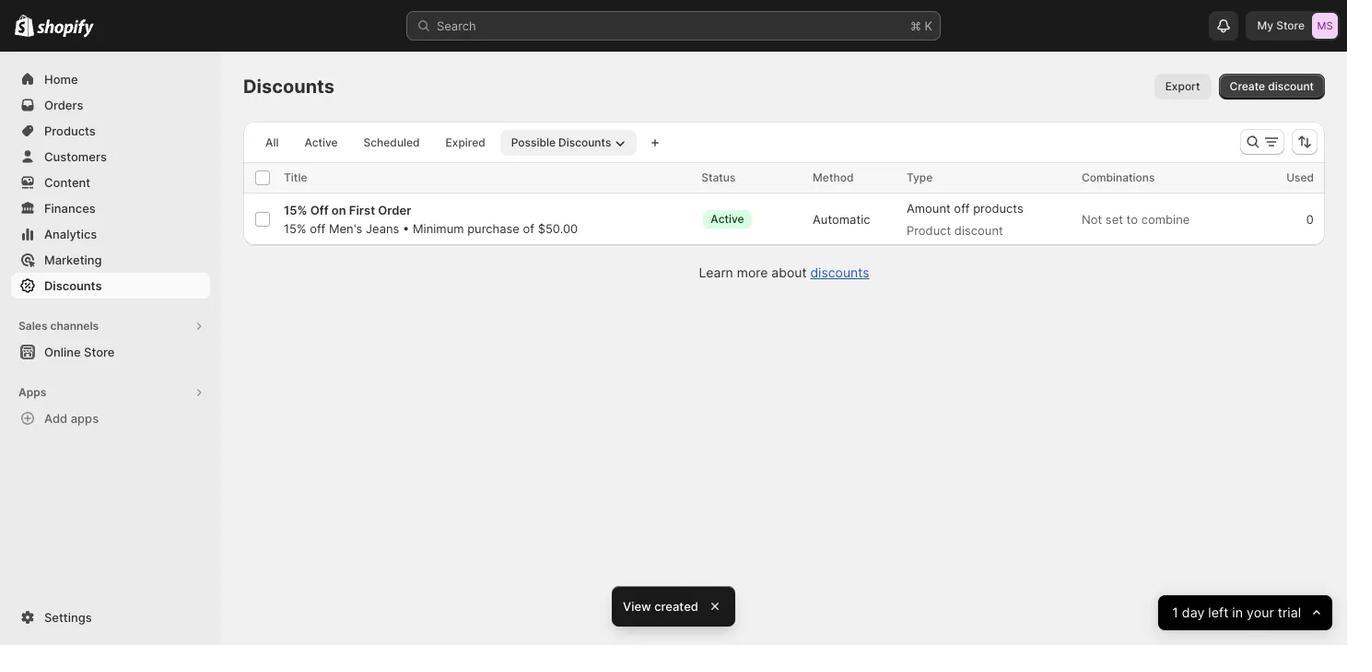 Task type: describe. For each thing, give the bounding box(es) containing it.
products link
[[11, 118, 210, 144]]

used button
[[1287, 169, 1333, 187]]

products
[[44, 124, 96, 138]]

orders link
[[11, 92, 210, 118]]

discounts inside dropdown button
[[559, 135, 611, 149]]

active inside dropdown button
[[711, 212, 744, 226]]

more
[[737, 265, 768, 280]]

on
[[332, 203, 346, 218]]

scheduled link
[[353, 130, 431, 156]]

my store
[[1258, 18, 1305, 32]]

channels
[[50, 319, 99, 333]]

title button
[[284, 169, 326, 187]]

amount off products product discount
[[907, 201, 1024, 238]]

export
[[1166, 79, 1201, 93]]

settings link
[[11, 605, 210, 630]]

1 15% from the top
[[284, 203, 307, 218]]

method
[[813, 171, 854, 184]]

possible discounts button
[[500, 130, 637, 156]]

title
[[284, 171, 307, 184]]

•
[[403, 221, 410, 236]]

minimum
[[413, 221, 464, 236]]

type
[[907, 171, 933, 184]]

$50.00
[[538, 221, 578, 236]]

my
[[1258, 18, 1274, 32]]

active link
[[293, 130, 349, 156]]

add apps
[[44, 411, 99, 426]]

off inside the amount off products product discount
[[954, 201, 970, 216]]

marketing
[[44, 253, 102, 267]]

off inside 15% off on first order 15% off men's jeans • minimum purchase of $50.00
[[310, 221, 326, 236]]

15% off on first order 15% off men's jeans • minimum purchase of $50.00
[[284, 203, 578, 236]]

your
[[1247, 604, 1274, 621]]

analytics link
[[11, 221, 210, 247]]

discounts link
[[811, 265, 870, 280]]

men's
[[329, 221, 363, 236]]

order
[[378, 203, 411, 218]]

off
[[310, 203, 329, 218]]

products
[[973, 201, 1024, 216]]

learn
[[699, 265, 733, 280]]

finances link
[[11, 195, 210, 221]]

create discount
[[1230, 79, 1314, 93]]

to
[[1127, 212, 1138, 227]]

combine
[[1142, 212, 1190, 227]]

possible
[[511, 135, 556, 149]]

0 horizontal spatial discounts
[[44, 278, 102, 293]]

content
[[44, 175, 90, 190]]

jeans
[[366, 221, 399, 236]]

1 horizontal spatial shopify image
[[37, 19, 94, 38]]

trial
[[1278, 604, 1301, 621]]

not set to combine
[[1082, 212, 1190, 227]]

marketing link
[[11, 247, 210, 273]]

analytics
[[44, 227, 97, 241]]

day
[[1182, 604, 1205, 621]]

view
[[623, 599, 651, 614]]

add apps button
[[11, 406, 210, 431]]

sales channels button
[[11, 313, 210, 339]]

1 day left in your trial button
[[1158, 595, 1333, 630]]

create discount button
[[1219, 74, 1325, 100]]

store for online store
[[84, 345, 115, 359]]

1
[[1172, 604, 1178, 621]]

automatic
[[813, 212, 871, 227]]

customers
[[44, 149, 107, 164]]

0
[[1306, 212, 1314, 227]]

combinations
[[1082, 171, 1155, 184]]

discount inside button
[[1268, 79, 1314, 93]]

1 horizontal spatial discounts
[[243, 76, 335, 98]]

about
[[772, 265, 807, 280]]



Task type: vqa. For each thing, say whether or not it's contained in the screenshot.
JEANS
yes



Task type: locate. For each thing, give the bounding box(es) containing it.
created
[[655, 599, 699, 614]]

0 vertical spatial 15%
[[284, 203, 307, 218]]

2 15% from the top
[[284, 221, 306, 236]]

active inside active link
[[304, 135, 338, 149]]

store for my store
[[1277, 18, 1305, 32]]

apps button
[[11, 380, 210, 406]]

my store image
[[1312, 13, 1338, 39]]

0 vertical spatial active
[[304, 135, 338, 149]]

1 day left in your trial
[[1172, 604, 1301, 621]]

⌘ k
[[911, 18, 933, 33]]

1 vertical spatial discount
[[955, 223, 1003, 238]]

discounts link
[[11, 273, 210, 299]]

shopify image
[[15, 15, 34, 37], [37, 19, 94, 38]]

15%
[[284, 203, 307, 218], [284, 221, 306, 236]]

amount
[[907, 201, 951, 216]]

in
[[1232, 604, 1243, 621]]

first
[[349, 203, 375, 218]]

discounts up all
[[243, 76, 335, 98]]

⌘
[[911, 18, 922, 33]]

store
[[1277, 18, 1305, 32], [84, 345, 115, 359]]

2 vertical spatial discounts
[[44, 278, 102, 293]]

scheduled
[[364, 135, 420, 149]]

online store
[[44, 345, 115, 359]]

active button
[[702, 201, 772, 238]]

15% left off
[[284, 203, 307, 218]]

expired link
[[435, 130, 497, 156]]

active
[[304, 135, 338, 149], [711, 212, 744, 226]]

view created
[[623, 599, 699, 614]]

sales channels
[[18, 319, 99, 333]]

discount
[[1268, 79, 1314, 93], [955, 223, 1003, 238]]

settings
[[44, 610, 92, 625]]

used
[[1287, 171, 1314, 184]]

content link
[[11, 170, 210, 195]]

0 vertical spatial discount
[[1268, 79, 1314, 93]]

add
[[44, 411, 68, 426]]

online store link
[[11, 339, 210, 365]]

1 horizontal spatial off
[[954, 201, 970, 216]]

0 horizontal spatial active
[[304, 135, 338, 149]]

of
[[523, 221, 535, 236]]

active up title button
[[304, 135, 338, 149]]

store right my
[[1277, 18, 1305, 32]]

1 horizontal spatial discount
[[1268, 79, 1314, 93]]

off
[[954, 201, 970, 216], [310, 221, 326, 236]]

1 vertical spatial 15%
[[284, 221, 306, 236]]

1 vertical spatial off
[[310, 221, 326, 236]]

store inside button
[[84, 345, 115, 359]]

2 horizontal spatial discounts
[[559, 135, 611, 149]]

online
[[44, 345, 81, 359]]

expired
[[446, 135, 485, 149]]

finances
[[44, 201, 96, 216]]

1 vertical spatial discounts
[[559, 135, 611, 149]]

1 horizontal spatial active
[[711, 212, 744, 226]]

learn more about discounts
[[699, 265, 870, 280]]

discount down products
[[955, 223, 1003, 238]]

home
[[44, 72, 78, 87]]

off right amount
[[954, 201, 970, 216]]

0 vertical spatial store
[[1277, 18, 1305, 32]]

1 horizontal spatial store
[[1277, 18, 1305, 32]]

apps
[[71, 411, 99, 426]]

0 vertical spatial discounts
[[243, 76, 335, 98]]

orders
[[44, 98, 83, 112]]

1 vertical spatial store
[[84, 345, 115, 359]]

left
[[1208, 604, 1229, 621]]

discount inside the amount off products product discount
[[955, 223, 1003, 238]]

search
[[437, 18, 476, 33]]

online store button
[[0, 339, 221, 365]]

set
[[1106, 212, 1123, 227]]

discount right 'create'
[[1268, 79, 1314, 93]]

apps
[[18, 385, 46, 399]]

discounts down the marketing at the top left
[[44, 278, 102, 293]]

discounts
[[243, 76, 335, 98], [559, 135, 611, 149], [44, 278, 102, 293]]

1 vertical spatial active
[[711, 212, 744, 226]]

purchase
[[467, 221, 520, 236]]

customers link
[[11, 144, 210, 170]]

k
[[925, 18, 933, 33]]

tab list
[[251, 129, 641, 156]]

home link
[[11, 66, 210, 92]]

store down sales channels button
[[84, 345, 115, 359]]

create
[[1230, 79, 1266, 93]]

0 horizontal spatial shopify image
[[15, 15, 34, 37]]

15% left the men's
[[284, 221, 306, 236]]

tab list containing all
[[251, 129, 641, 156]]

sales
[[18, 319, 47, 333]]

off down off
[[310, 221, 326, 236]]

status
[[702, 171, 736, 184]]

discounts right "possible"
[[559, 135, 611, 149]]

0 horizontal spatial store
[[84, 345, 115, 359]]

0 horizontal spatial off
[[310, 221, 326, 236]]

active down "status"
[[711, 212, 744, 226]]

possible discounts
[[511, 135, 611, 149]]

all link
[[254, 130, 290, 156]]

0 vertical spatial off
[[954, 201, 970, 216]]

not
[[1082, 212, 1102, 227]]

export button
[[1154, 74, 1212, 100]]

0 horizontal spatial discount
[[955, 223, 1003, 238]]

all
[[265, 135, 279, 149]]

discounts
[[811, 265, 870, 280]]

product
[[907, 223, 951, 238]]



